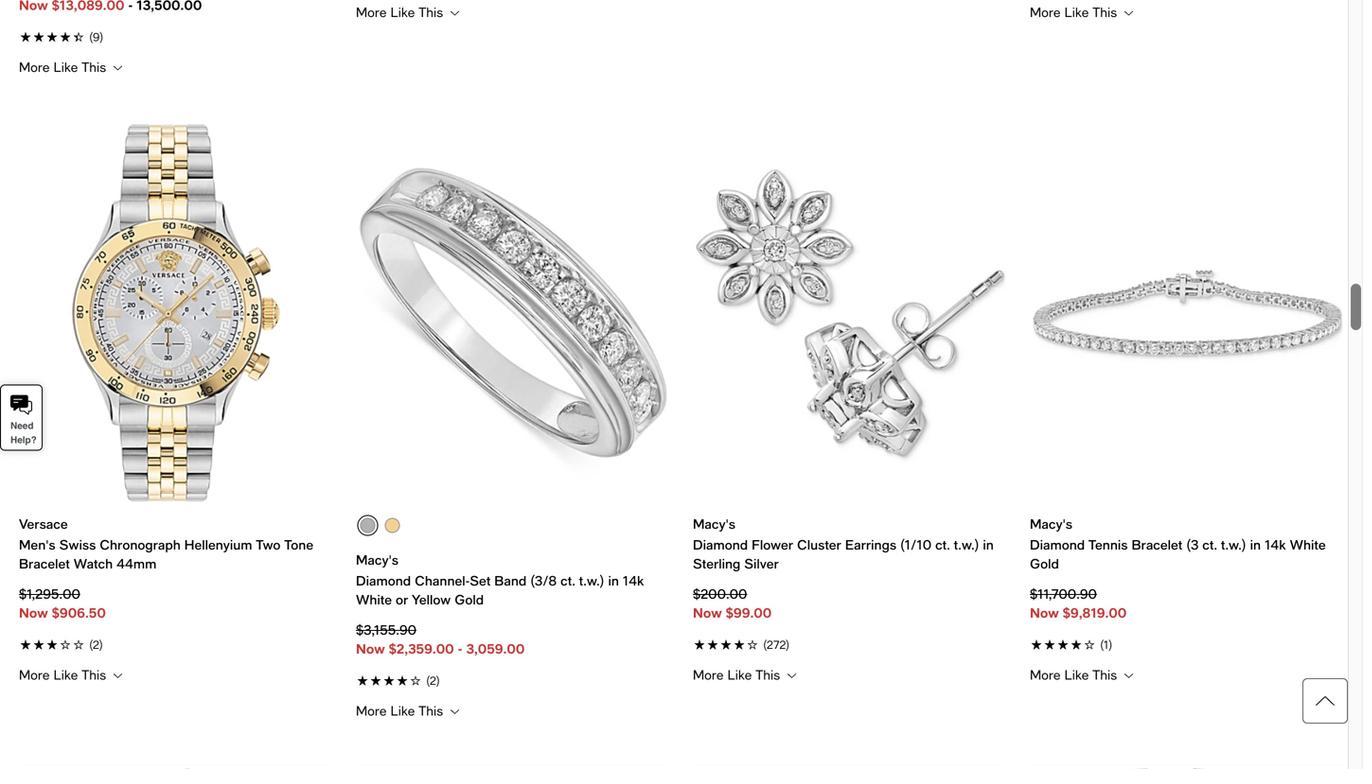 Task type: vqa. For each thing, say whether or not it's contained in the screenshot.
Color Swatch Black element on the left bottom
no



Task type: describe. For each thing, give the bounding box(es) containing it.
$906.50
[[52, 606, 106, 621]]

watch
[[74, 556, 113, 572]]

this inside 'diamond channel-set band (3/8 ct. t.w.) in 14k white or yellow gold' group
[[419, 704, 443, 719]]

(2) for $906.50
[[89, 639, 103, 652]]

more inside 'diamond flower cluster earrings (1/10 ct. t.w.) in sterling silver' group
[[693, 668, 724, 683]]

3 out of 5 rating with 2 reviews image
[[19, 635, 333, 654]]

4.4444 out of 5 rating with 9 reviews image
[[19, 26, 333, 46]]

chronograph
[[100, 538, 181, 553]]

now inside $3,155.90 now $2,359.00 - 3,059.00
[[356, 642, 385, 657]]

$3,155.90 now $2,359.00 - 3,059.00
[[356, 623, 525, 657]]

two
[[256, 538, 281, 553]]

(3/8
[[530, 573, 557, 589]]

ct. for macy's diamond channel-set band (3/8 ct. t.w.) in 14k white or yellow gold
[[561, 573, 575, 589]]

more like this inside 'diamond flower cluster earrings (1/10 ct. t.w.) in sterling silver' group
[[693, 668, 784, 683]]

$99.00
[[726, 606, 772, 621]]

$200.00 now $99.00
[[693, 587, 772, 621]]

(2) for $2,359.00
[[426, 675, 440, 688]]

t.w.) for macy's diamond channel-set band (3/8 ct. t.w.) in 14k white or yellow gold
[[579, 573, 605, 589]]

flower
[[752, 538, 794, 553]]

$11,700.90 now $9,819.00
[[1030, 587, 1127, 621]]

diamond princess shaped cluster halo triple row engagement ring (4 ct. t.w.) in 14k white gold image
[[19, 766, 333, 770]]

this inside 'diamond flower cluster earrings (1/10 ct. t.w.) in sterling silver' group
[[756, 668, 780, 683]]

$11,700.90
[[1030, 587, 1097, 602]]

need help?
[[10, 421, 37, 446]]

channel-
[[415, 573, 470, 589]]

(1/10
[[901, 538, 932, 553]]

color swatch yellow gold gold element
[[385, 519, 400, 534]]

silver
[[745, 556, 779, 572]]

macy's for macy's diamond channel-set band (3/8 ct. t.w.) in 14k white or yellow gold
[[356, 553, 399, 568]]

versace
[[19, 517, 68, 532]]

now for $906.50
[[19, 606, 48, 621]]

macy's for macy's diamond flower cluster earrings (1/10 ct. t.w.) in sterling silver
[[693, 517, 736, 532]]

scroll to top image
[[1303, 679, 1348, 724]]

tennis
[[1089, 538, 1128, 553]]

macy's diamond channel-set band (3/8 ct. t.w.) in 14k white or yellow gold
[[356, 553, 644, 608]]

men's
[[19, 538, 56, 553]]

$200.00
[[693, 587, 748, 602]]

versace men's swiss chronograph hellenyium two tone bracelet watch 44mm
[[19, 517, 314, 572]]

(272)
[[763, 639, 790, 652]]

need help? button
[[0, 385, 43, 451]]

14k inside macy's diamond channel-set band (3/8 ct. t.w.) in 14k white or yellow gold
[[623, 573, 644, 589]]

men's swiss automatic khaki frogman stainless steel bracelet watch 42mm h77705145 group
[[1030, 766, 1345, 770]]

need
[[10, 421, 34, 432]]

sterling
[[693, 556, 741, 572]]

$9,819.00
[[1063, 606, 1127, 621]]

in for macy's diamond channel-set band (3/8 ct. t.w.) in 14k white or yellow gold
[[608, 573, 619, 589]]

yellow
[[412, 592, 451, 608]]

in for macy's diamond flower cluster earrings (1/10 ct. t.w.) in sterling silver
[[983, 538, 994, 553]]

gold inside macy's diamond tennis bracelet (3 ct. t.w.) in 14k white gold
[[1030, 556, 1059, 572]]

44mm
[[117, 556, 157, 572]]

white inside macy's diamond channel-set band (3/8 ct. t.w.) in 14k white or yellow gold
[[356, 592, 392, 608]]

4.1912 out of 5 rating with 272 reviews image
[[693, 635, 1008, 654]]

in inside macy's diamond tennis bracelet (3 ct. t.w.) in 14k white gold
[[1251, 538, 1261, 553]]

now for $99.00
[[693, 606, 722, 621]]

set
[[470, 573, 491, 589]]

men's swiss chronograph hellenyium two tone bracelet watch 44mm group
[[19, 121, 333, 684]]



Task type: locate. For each thing, give the bounding box(es) containing it.
t.w.) inside macy's diamond channel-set band (3/8 ct. t.w.) in 14k white or yellow gold
[[579, 573, 605, 589]]

1 horizontal spatial ct.
[[936, 538, 950, 553]]

$3,155.90
[[356, 623, 417, 638]]

0 vertical spatial 14k
[[1265, 538, 1286, 553]]

0 horizontal spatial in
[[608, 573, 619, 589]]

now inside $1,295.00 now $906.50
[[19, 606, 48, 621]]

1 vertical spatial 14k
[[623, 573, 644, 589]]

white inside macy's diamond tennis bracelet (3 ct. t.w.) in 14k white gold
[[1290, 538, 1326, 553]]

this inside men's swiss chronograph hellenyium two tone bracelet watch 44mm group
[[82, 668, 106, 683]]

t.w.) for macy's diamond flower cluster earrings (1/10 ct. t.w.) in sterling silver
[[954, 538, 979, 553]]

t.w.)
[[954, 538, 979, 553], [1221, 538, 1247, 553], [579, 573, 605, 589]]

diamond for gold
[[1030, 538, 1085, 553]]

$2,359.00
[[389, 642, 454, 657]]

in right (1/10
[[983, 538, 994, 553]]

macy's for macy's diamond tennis bracelet (3 ct. t.w.) in 14k white gold
[[1030, 517, 1073, 532]]

0 horizontal spatial 14k
[[623, 573, 644, 589]]

now down $200.00
[[693, 606, 722, 621]]

1 horizontal spatial gold
[[1030, 556, 1059, 572]]

band
[[495, 573, 527, 589]]

diamond inside macy's diamond flower cluster earrings (1/10 ct. t.w.) in sterling silver
[[693, 538, 748, 553]]

hellenyium
[[184, 538, 252, 553]]

diamond for white
[[356, 573, 411, 589]]

1 horizontal spatial 14k
[[1265, 538, 1286, 553]]

bracelet down men's
[[19, 556, 70, 572]]

diamond channel-set band (3/8 ct. t.w.) in 14k white or yellow gold group
[[356, 121, 670, 720]]

ct. right (1/10
[[936, 538, 950, 553]]

more inside diamond tennis bracelet (3 ct. t.w.) in 14k white gold group
[[1030, 668, 1061, 683]]

14k
[[1265, 538, 1286, 553], [623, 573, 644, 589]]

0 horizontal spatial gold
[[455, 592, 484, 608]]

macy's inside macy's diamond tennis bracelet (3 ct. t.w.) in 14k white gold
[[1030, 517, 1073, 532]]

now
[[19, 606, 48, 621], [693, 606, 722, 621], [1030, 606, 1059, 621], [356, 642, 385, 657]]

0 horizontal spatial t.w.)
[[579, 573, 605, 589]]

like inside men's swiss chronograph hellenyium two tone bracelet watch 44mm group
[[54, 668, 78, 683]]

gold up $11,700.90
[[1030, 556, 1059, 572]]

this
[[419, 4, 443, 20], [1093, 4, 1118, 20], [82, 59, 106, 75], [82, 668, 106, 683], [756, 668, 780, 683], [1093, 668, 1118, 683], [419, 704, 443, 719]]

in inside macy's diamond channel-set band (3/8 ct. t.w.) in 14k white or yellow gold
[[608, 573, 619, 589]]

(9)
[[89, 30, 104, 44]]

1 horizontal spatial macy's
[[693, 517, 736, 532]]

diamond up or
[[356, 573, 411, 589]]

more
[[356, 4, 387, 20], [1030, 4, 1061, 20], [19, 59, 50, 75], [19, 668, 50, 683], [693, 668, 724, 683], [1030, 668, 1061, 683], [356, 704, 387, 719]]

now inside the $11,700.90 now $9,819.00
[[1030, 606, 1059, 621]]

diamond inside macy's diamond tennis bracelet (3 ct. t.w.) in 14k white gold
[[1030, 538, 1085, 553]]

1 horizontal spatial (2)
[[426, 675, 440, 688]]

like inside 'diamond flower cluster earrings (1/10 ct. t.w.) in sterling silver' group
[[728, 668, 752, 683]]

diamond tennis bracelet (3 ct. t.w.) in 14k white gold group
[[1030, 121, 1345, 684]]

diamond up sterling
[[693, 538, 748, 553]]

now down $11,700.90
[[1030, 606, 1059, 621]]

(2) inside 4 out of 5 rating with 2 reviews image
[[426, 675, 440, 688]]

14k inside macy's diamond tennis bracelet (3 ct. t.w.) in 14k white gold
[[1265, 538, 1286, 553]]

1 horizontal spatial white
[[1290, 538, 1326, 553]]

more like this inside men's swiss chronograph hellenyium two tone bracelet watch 44mm group
[[19, 668, 110, 683]]

ct.
[[936, 538, 950, 553], [1203, 538, 1218, 553], [561, 573, 575, 589]]

ct. inside macy's diamond tennis bracelet (3 ct. t.w.) in 14k white gold
[[1203, 538, 1218, 553]]

2 horizontal spatial t.w.)
[[1221, 538, 1247, 553]]

ct. right (3/8
[[561, 573, 575, 589]]

0 vertical spatial gold
[[1030, 556, 1059, 572]]

0 horizontal spatial (2)
[[89, 639, 103, 652]]

t.w.) right (3
[[1221, 538, 1247, 553]]

diamond flower cluster earrings (1/10 ct. t.w.) in sterling silver group
[[693, 121, 1008, 684]]

1 horizontal spatial in
[[983, 538, 994, 553]]

t.w.) right (3/8
[[579, 573, 605, 589]]

(3
[[1187, 538, 1199, 553]]

gold inside macy's diamond channel-set band (3/8 ct. t.w.) in 14k white or yellow gold
[[455, 592, 484, 608]]

4 out of 5 rating with 1 reviews image
[[1030, 635, 1345, 654]]

(1)
[[1100, 639, 1113, 652]]

like inside 'diamond channel-set band (3/8 ct. t.w.) in 14k white or yellow gold' group
[[391, 704, 415, 719]]

color swatch white gold gold element
[[360, 519, 375, 534]]

-
[[458, 642, 463, 657]]

0 horizontal spatial bracelet
[[19, 556, 70, 572]]

earrings
[[845, 538, 897, 553]]

in inside macy's diamond flower cluster earrings (1/10 ct. t.w.) in sterling silver
[[983, 538, 994, 553]]

white
[[1290, 538, 1326, 553], [356, 592, 392, 608]]

4 out of 5 rating with 2 reviews image
[[356, 671, 670, 690]]

macy's up sterling
[[693, 517, 736, 532]]

$1,295.00 now $906.50
[[19, 587, 106, 621]]

ct. right (3
[[1203, 538, 1218, 553]]

bracelet left (3
[[1132, 538, 1183, 553]]

macy's diamond flower cluster earrings (1/10 ct. t.w.) in sterling silver
[[693, 517, 994, 572]]

diamond up $11,700.90
[[1030, 538, 1085, 553]]

ct. inside macy's diamond channel-set band (3/8 ct. t.w.) in 14k white or yellow gold
[[561, 573, 575, 589]]

men's swiss automatic khaki frogman stainless steel bracelet watch 42mm h77705145 image
[[1030, 766, 1345, 770]]

like inside diamond tennis bracelet (3 ct. t.w.) in 14k white gold group
[[1065, 668, 1089, 683]]

1 horizontal spatial bracelet
[[1132, 538, 1183, 553]]

(2)
[[89, 639, 103, 652], [426, 675, 440, 688]]

0 horizontal spatial macy's
[[356, 553, 399, 568]]

t.w.) right (1/10
[[954, 538, 979, 553]]

$1,295.00
[[19, 587, 80, 602]]

1 vertical spatial gold
[[455, 592, 484, 608]]

now down $3,155.90
[[356, 642, 385, 657]]

or
[[396, 592, 408, 608]]

more like this
[[356, 4, 447, 20], [1030, 4, 1121, 20], [19, 59, 110, 75], [19, 668, 110, 683], [693, 668, 784, 683], [1030, 668, 1121, 683], [356, 704, 447, 719]]

ct. for macy's diamond flower cluster earrings (1/10 ct. t.w.) in sterling silver
[[936, 538, 950, 553]]

(2) inside 3 out of 5 rating with 2 reviews "image"
[[89, 639, 103, 652]]

tone
[[284, 538, 314, 553]]

help?
[[10, 435, 37, 446]]

now down $1,295.00
[[19, 606, 48, 621]]

swiss
[[59, 538, 96, 553]]

2 horizontal spatial macy's
[[1030, 517, 1073, 532]]

1 horizontal spatial t.w.)
[[954, 538, 979, 553]]

more like this inside diamond tennis bracelet (3 ct. t.w.) in 14k white gold group
[[1030, 668, 1121, 683]]

diamond for silver
[[693, 538, 748, 553]]

(2) down $906.50
[[89, 639, 103, 652]]

macy's inside macy's diamond flower cluster earrings (1/10 ct. t.w.) in sterling silver
[[693, 517, 736, 532]]

diamond princess shaped cluster halo triple row engagement ring (4 ct. t.w.) in 14k white gold group
[[19, 766, 333, 770]]

3,059.00
[[466, 642, 525, 657]]

0 horizontal spatial diamond
[[356, 573, 411, 589]]

diamond
[[693, 538, 748, 553], [1030, 538, 1085, 553], [356, 573, 411, 589]]

cluster
[[797, 538, 842, 553]]

ct. inside macy's diamond flower cluster earrings (1/10 ct. t.w.) in sterling silver
[[936, 538, 950, 553]]

in
[[983, 538, 994, 553], [1251, 538, 1261, 553], [608, 573, 619, 589]]

t.w.) inside macy's diamond flower cluster earrings (1/10 ct. t.w.) in sterling silver
[[954, 538, 979, 553]]

1 vertical spatial white
[[356, 592, 392, 608]]

1 vertical spatial bracelet
[[19, 556, 70, 572]]

macy's inside macy's diamond channel-set band (3/8 ct. t.w.) in 14k white or yellow gold
[[356, 553, 399, 568]]

(2) down $2,359.00
[[426, 675, 440, 688]]

t.w.) inside macy's diamond tennis bracelet (3 ct. t.w.) in 14k white gold
[[1221, 538, 1247, 553]]

gold down set
[[455, 592, 484, 608]]

macy's diamond tennis bracelet (3 ct. t.w.) in 14k white gold
[[1030, 517, 1326, 572]]

this inside diamond tennis bracelet (3 ct. t.w.) in 14k white gold group
[[1093, 668, 1118, 683]]

bracelet inside 'versace men's swiss chronograph hellenyium two tone bracelet watch 44mm'
[[19, 556, 70, 572]]

bracelet
[[1132, 538, 1183, 553], [19, 556, 70, 572]]

diamond inside macy's diamond channel-set band (3/8 ct. t.w.) in 14k white or yellow gold
[[356, 573, 411, 589]]

bracelet inside macy's diamond tennis bracelet (3 ct. t.w.) in 14k white gold
[[1132, 538, 1183, 553]]

more inside men's swiss chronograph hellenyium two tone bracelet watch 44mm group
[[19, 668, 50, 683]]

now inside $200.00 now $99.00
[[693, 606, 722, 621]]

2 horizontal spatial diamond
[[1030, 538, 1085, 553]]

1 vertical spatial (2)
[[426, 675, 440, 688]]

0 horizontal spatial white
[[356, 592, 392, 608]]

2 horizontal spatial ct.
[[1203, 538, 1218, 553]]

0 horizontal spatial ct.
[[561, 573, 575, 589]]

macy's
[[693, 517, 736, 532], [1030, 517, 1073, 532], [356, 553, 399, 568]]

2 horizontal spatial in
[[1251, 538, 1261, 553]]

macy's down the color swatch white gold gold element at the bottom
[[356, 553, 399, 568]]

in right (3
[[1251, 538, 1261, 553]]

now for $9,819.00
[[1030, 606, 1059, 621]]

in right (3/8
[[608, 573, 619, 589]]

0 vertical spatial bracelet
[[1132, 538, 1183, 553]]

14k right (3
[[1265, 538, 1286, 553]]

0 vertical spatial white
[[1290, 538, 1326, 553]]

more inside 'diamond channel-set band (3/8 ct. t.w.) in 14k white or yellow gold' group
[[356, 704, 387, 719]]

14k left $200.00
[[623, 573, 644, 589]]

0 vertical spatial (2)
[[89, 639, 103, 652]]

macy's up $11,700.90
[[1030, 517, 1073, 532]]

more like this inside 'diamond channel-set band (3/8 ct. t.w.) in 14k white or yellow gold' group
[[356, 704, 447, 719]]

1 horizontal spatial diamond
[[693, 538, 748, 553]]

gold
[[1030, 556, 1059, 572], [455, 592, 484, 608]]

like
[[391, 4, 415, 20], [1065, 4, 1089, 20], [54, 59, 78, 75], [54, 668, 78, 683], [728, 668, 752, 683], [1065, 668, 1089, 683], [391, 704, 415, 719]]



